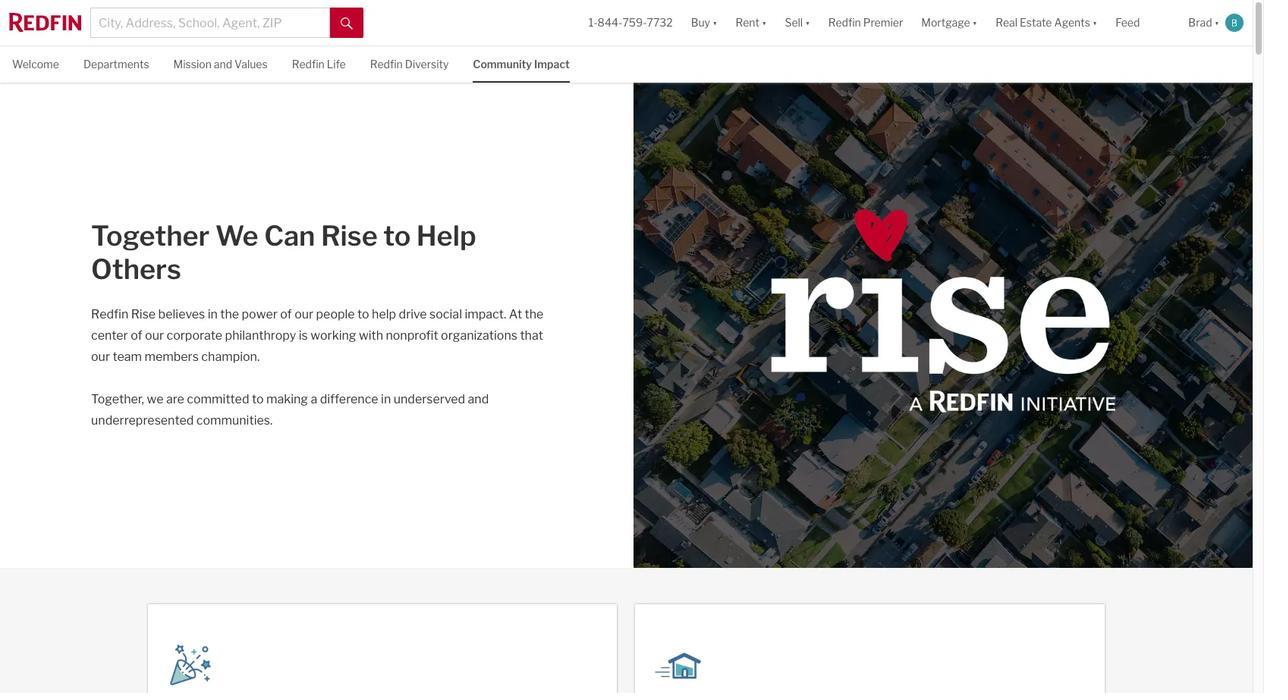 Task type: locate. For each thing, give the bounding box(es) containing it.
0 vertical spatial rise
[[321, 219, 378, 253]]

the left power
[[220, 307, 239, 322]]

1 horizontal spatial rise
[[321, 219, 378, 253]]

of
[[280, 307, 292, 322], [131, 329, 142, 343]]

0 horizontal spatial of
[[131, 329, 142, 343]]

3 ▾ from the left
[[805, 16, 810, 29]]

real estate agents ▾ button
[[987, 0, 1107, 46]]

woman presenting on stage image
[[166, 641, 215, 690]]

and right the underserved
[[468, 392, 489, 407]]

0 horizontal spatial and
[[214, 58, 232, 71]]

buy
[[691, 16, 710, 29]]

▾ right brad
[[1215, 16, 1220, 29]]

center
[[91, 329, 128, 343]]

sell ▾ button
[[785, 0, 810, 46]]

in inside together, we are committed to making a difference in underserved and underrepresented communities.
[[381, 392, 391, 407]]

844-
[[598, 16, 623, 29]]

0 horizontal spatial the
[[220, 307, 239, 322]]

4 ▾ from the left
[[973, 16, 978, 29]]

rise
[[321, 219, 378, 253], [131, 307, 156, 322]]

impact
[[534, 58, 570, 71]]

▾ right the sell
[[805, 16, 810, 29]]

in right the difference
[[381, 392, 391, 407]]

mission and values link
[[173, 46, 268, 81]]

rise inside together we can rise to help others
[[321, 219, 378, 253]]

redfin inside redfin life link
[[292, 58, 325, 71]]

1 vertical spatial and
[[468, 392, 489, 407]]

1 horizontal spatial our
[[145, 329, 164, 343]]

mortgage ▾ button
[[922, 0, 978, 46]]

buy ▾
[[691, 16, 718, 29]]

help
[[372, 307, 396, 322]]

rent ▾
[[736, 16, 767, 29]]

values
[[235, 58, 268, 71]]

rise left believes
[[131, 307, 156, 322]]

sell
[[785, 16, 803, 29]]

1 vertical spatial rise
[[131, 307, 156, 322]]

redfin life
[[292, 58, 346, 71]]

redfin for redfin life
[[292, 58, 325, 71]]

▾ right rent
[[762, 16, 767, 29]]

premier
[[863, 16, 903, 29]]

rise inside redfin rise believes in the power of our people to help drive social impact. at the center of our corporate philanthropy is working with nonprofit organizations that our team members champion.
[[131, 307, 156, 322]]

redfin left diversity
[[370, 58, 403, 71]]

to inside together we can rise to help others
[[383, 219, 411, 253]]

▾
[[713, 16, 718, 29], [762, 16, 767, 29], [805, 16, 810, 29], [973, 16, 978, 29], [1093, 16, 1098, 29], [1215, 16, 1220, 29]]

in inside redfin rise believes in the power of our people to help drive social impact. at the center of our corporate philanthropy is working with nonprofit organizations that our team members champion.
[[208, 307, 218, 322]]

and
[[214, 58, 232, 71], [468, 392, 489, 407]]

the right at
[[525, 307, 544, 322]]

impact.
[[465, 307, 506, 322]]

mortgage ▾
[[922, 16, 978, 29]]

0 vertical spatial in
[[208, 307, 218, 322]]

▾ right mortgage on the right top of the page
[[973, 16, 978, 29]]

6 ▾ from the left
[[1215, 16, 1220, 29]]

0 horizontal spatial rise
[[131, 307, 156, 322]]

2 the from the left
[[525, 307, 544, 322]]

redfin up center
[[91, 307, 128, 322]]

City, Address, School, Agent, ZIP search field
[[90, 8, 330, 38]]

our up members
[[145, 329, 164, 343]]

our up is
[[295, 307, 314, 322]]

759-
[[623, 16, 647, 29]]

in up corporate
[[208, 307, 218, 322]]

1-
[[589, 16, 598, 29]]

redfin academy logo image
[[654, 641, 702, 690]]

we
[[215, 219, 258, 253]]

to for help
[[383, 219, 411, 253]]

redfin for redfin premier
[[828, 16, 861, 29]]

▾ right buy
[[713, 16, 718, 29]]

brad ▾
[[1189, 16, 1220, 29]]

and left values
[[214, 58, 232, 71]]

redfin
[[828, 16, 861, 29], [292, 58, 325, 71], [370, 58, 403, 71], [91, 307, 128, 322]]

submit search image
[[341, 17, 353, 29]]

2 horizontal spatial to
[[383, 219, 411, 253]]

0 vertical spatial our
[[295, 307, 314, 322]]

in
[[208, 307, 218, 322], [381, 392, 391, 407]]

1 horizontal spatial to
[[358, 307, 369, 322]]

1 horizontal spatial in
[[381, 392, 391, 407]]

redfin left life
[[292, 58, 325, 71]]

committed
[[187, 392, 249, 407]]

estate
[[1020, 16, 1052, 29]]

1 horizontal spatial the
[[525, 307, 544, 322]]

real estate agents ▾ link
[[996, 0, 1098, 46]]

0 horizontal spatial to
[[252, 392, 264, 407]]

1 horizontal spatial and
[[468, 392, 489, 407]]

to inside together, we are committed to making a difference in underserved and underrepresented communities.
[[252, 392, 264, 407]]

to for making
[[252, 392, 264, 407]]

mortgage
[[922, 16, 970, 29]]

to
[[383, 219, 411, 253], [358, 307, 369, 322], [252, 392, 264, 407]]

the
[[220, 307, 239, 322], [525, 307, 544, 322]]

rise right can
[[321, 219, 378, 253]]

2 vertical spatial our
[[91, 350, 110, 364]]

redfin left premier
[[828, 16, 861, 29]]

community impact
[[473, 58, 570, 71]]

drive
[[399, 307, 427, 322]]

1-844-759-7732
[[589, 16, 673, 29]]

redfin inside redfin rise believes in the power of our people to help drive social impact. at the center of our corporate philanthropy is working with nonprofit organizations that our team members champion.
[[91, 307, 128, 322]]

0 horizontal spatial in
[[208, 307, 218, 322]]

our
[[295, 307, 314, 322], [145, 329, 164, 343], [91, 350, 110, 364]]

diversity
[[405, 58, 449, 71]]

1 horizontal spatial of
[[280, 307, 292, 322]]

0 vertical spatial to
[[383, 219, 411, 253]]

are
[[166, 392, 184, 407]]

together
[[91, 219, 210, 253]]

2 ▾ from the left
[[762, 16, 767, 29]]

of right power
[[280, 307, 292, 322]]

1-844-759-7732 link
[[589, 16, 673, 29]]

5 ▾ from the left
[[1093, 16, 1098, 29]]

is
[[299, 329, 308, 343]]

1 vertical spatial to
[[358, 307, 369, 322]]

a
[[311, 392, 317, 407]]

with
[[359, 329, 383, 343]]

others
[[91, 253, 181, 286]]

mission and values
[[173, 58, 268, 71]]

welcome
[[12, 58, 59, 71]]

redfin inside redfin premier button
[[828, 16, 861, 29]]

1 the from the left
[[220, 307, 239, 322]]

feed
[[1116, 16, 1140, 29]]

mortgage ▾ button
[[912, 0, 987, 46]]

redfin for redfin rise believes in the power of our people to help drive social impact. at the center of our corporate philanthropy is working with nonprofit organizations that our team members champion.
[[91, 307, 128, 322]]

our down center
[[91, 350, 110, 364]]

2 vertical spatial to
[[252, 392, 264, 407]]

sell ▾ button
[[776, 0, 819, 46]]

0 vertical spatial of
[[280, 307, 292, 322]]

▾ for buy ▾
[[713, 16, 718, 29]]

1 ▾ from the left
[[713, 16, 718, 29]]

of up team at the bottom of the page
[[131, 329, 142, 343]]

7732
[[647, 16, 673, 29]]

redfin inside redfin diversity link
[[370, 58, 403, 71]]

1 vertical spatial our
[[145, 329, 164, 343]]

▾ right agents
[[1093, 16, 1098, 29]]

communities.
[[196, 414, 273, 428]]

working
[[311, 329, 356, 343]]

1 vertical spatial in
[[381, 392, 391, 407]]

buy ▾ button
[[691, 0, 718, 46]]

redfin premier button
[[819, 0, 912, 46]]

real estate agents ▾
[[996, 16, 1098, 29]]



Task type: vqa. For each thing, say whether or not it's contained in the screenshot.
Mortgage
yes



Task type: describe. For each thing, give the bounding box(es) containing it.
0 horizontal spatial our
[[91, 350, 110, 364]]

community
[[473, 58, 532, 71]]

buy ▾ button
[[682, 0, 727, 46]]

rent ▾ button
[[727, 0, 776, 46]]

together we can rise to help others
[[91, 219, 476, 286]]

can
[[264, 219, 315, 253]]

help
[[416, 219, 476, 253]]

and inside together, we are committed to making a difference in underserved and underrepresented communities.
[[468, 392, 489, 407]]

user photo image
[[1226, 14, 1244, 32]]

believes
[[158, 307, 205, 322]]

that
[[520, 329, 543, 343]]

brad
[[1189, 16, 1212, 29]]

mission
[[173, 58, 212, 71]]

redfin for redfin diversity
[[370, 58, 403, 71]]

real
[[996, 16, 1018, 29]]

▾ for sell ▾
[[805, 16, 810, 29]]

members
[[145, 350, 199, 364]]

1 vertical spatial of
[[131, 329, 142, 343]]

together, we are committed to making a difference in underserved and underrepresented communities.
[[91, 392, 489, 428]]

redfin rise believes in the power of our people to help drive social impact. at the center of our corporate philanthropy is working with nonprofit organizations that our team members champion.
[[91, 307, 544, 364]]

life
[[327, 58, 346, 71]]

▾ for rent ▾
[[762, 16, 767, 29]]

difference
[[320, 392, 378, 407]]

philanthropy
[[225, 329, 296, 343]]

to inside redfin rise believes in the power of our people to help drive social impact. at the center of our corporate philanthropy is working with nonprofit organizations that our team members champion.
[[358, 307, 369, 322]]

departments link
[[83, 46, 149, 81]]

0 vertical spatial and
[[214, 58, 232, 71]]

departments
[[83, 58, 149, 71]]

people
[[316, 307, 355, 322]]

aerial view of a community of homes image
[[634, 83, 1253, 568]]

rent
[[736, 16, 760, 29]]

power
[[242, 307, 278, 322]]

redfin life link
[[292, 46, 346, 81]]

organizations
[[441, 329, 518, 343]]

redfin diversity
[[370, 58, 449, 71]]

▾ for mortgage ▾
[[973, 16, 978, 29]]

community impact link
[[473, 46, 570, 81]]

sell ▾
[[785, 16, 810, 29]]

at
[[509, 307, 522, 322]]

champion.
[[201, 350, 260, 364]]

making
[[266, 392, 308, 407]]

social
[[430, 307, 462, 322]]

redfin diversity link
[[370, 46, 449, 81]]

underserved
[[394, 392, 465, 407]]

welcome link
[[12, 46, 59, 81]]

agents
[[1054, 16, 1090, 29]]

we
[[147, 392, 164, 407]]

nonprofit
[[386, 329, 438, 343]]

▾ for brad ▾
[[1215, 16, 1220, 29]]

together,
[[91, 392, 144, 407]]

underrepresented
[[91, 414, 194, 428]]

feed button
[[1107, 0, 1180, 46]]

corporate
[[167, 329, 222, 343]]

rent ▾ button
[[736, 0, 767, 46]]

team
[[113, 350, 142, 364]]

redfin premier
[[828, 16, 903, 29]]

2 horizontal spatial our
[[295, 307, 314, 322]]



